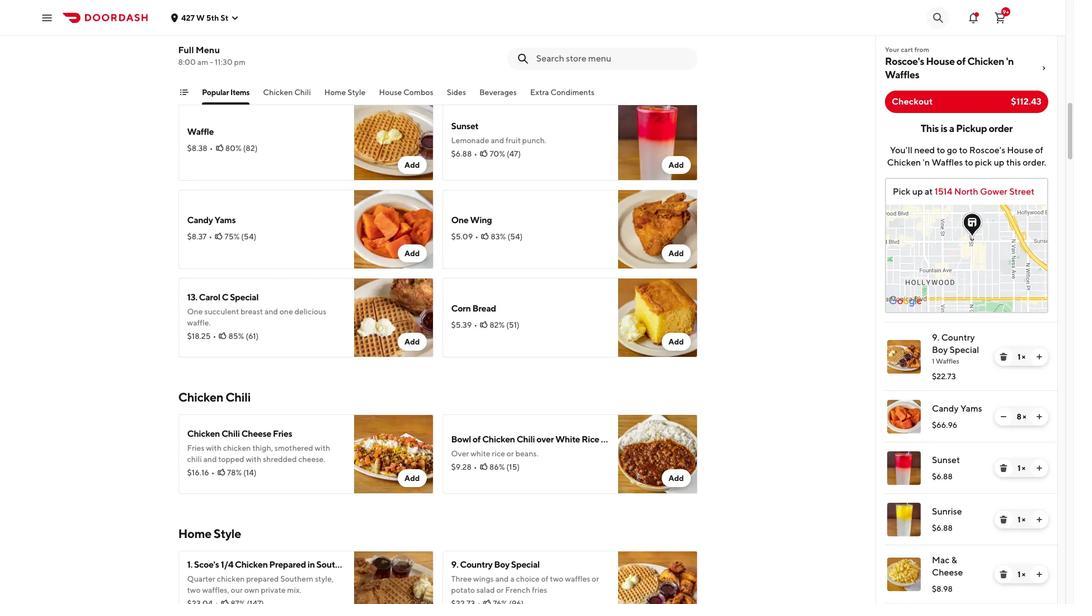Task type: describe. For each thing, give the bounding box(es) containing it.
1/4
[[221, 560, 233, 570]]

1 vertical spatial up
[[913, 186, 923, 197]]

salad for the left '9. country boy special' image
[[212, 48, 231, 57]]

sides
[[447, 88, 466, 97]]

shredded
[[263, 455, 297, 464]]

$16.16 •
[[187, 468, 215, 477]]

$18.25 •
[[187, 332, 216, 341]]

sunset for sunset
[[932, 455, 960, 466]]

add for corn bread
[[669, 337, 684, 346]]

Item Search search field
[[536, 53, 689, 65]]

$16.16
[[187, 468, 209, 477]]

chili inside chicken chili button
[[294, 88, 311, 97]]

1 horizontal spatial one
[[451, 215, 469, 226]]

this
[[1007, 157, 1021, 168]]

special inside 9. country boy special 1 waffles
[[950, 345, 980, 355]]

$9.28 •
[[451, 463, 477, 472]]

add one to cart image for sunset
[[1035, 464, 1044, 473]]

remove one from cart image
[[1000, 412, 1009, 421]]

0 horizontal spatial candy yams
[[187, 215, 236, 226]]

$8.98
[[932, 585, 953, 594]]

yams inside list
[[961, 404, 983, 414]]

home style button
[[324, 87, 365, 105]]

delicious
[[295, 307, 326, 316]]

2 vertical spatial boy
[[494, 560, 510, 570]]

0 horizontal spatial potato
[[187, 48, 211, 57]]

1 vertical spatial 9. country boy special image
[[888, 340, 921, 374]]

add button for sunset
[[662, 156, 691, 174]]

0 horizontal spatial waffles
[[301, 36, 326, 45]]

of inside bowl of chicken chili over white rice or beans over white rice or beans.
[[473, 434, 481, 445]]

popular
[[202, 88, 229, 97]]

pick
[[893, 186, 911, 197]]

to left pick
[[965, 157, 974, 168]]

11:30
[[215, 58, 233, 67]]

popular items
[[202, 88, 250, 97]]

chicken inside the 1. scoe's 1/4 chicken prepared in southern style quarter chicken prepared southern style, two waffles, our own private mix.
[[235, 560, 268, 570]]

0 vertical spatial home style
[[324, 88, 365, 97]]

wings for the left '9. country boy special' image
[[209, 36, 230, 45]]

corn bread image
[[618, 278, 698, 358]]

85% (61)
[[229, 332, 259, 341]]

scoe's
[[194, 560, 219, 570]]

add for bowl of chicken chili over white rice or beans
[[669, 474, 684, 483]]

9. for the left '9. country boy special' image
[[187, 21, 194, 32]]

427
[[181, 13, 195, 22]]

(51)
[[507, 321, 520, 330]]

roscoe's inside roscoe's house of chicken 'n waffles
[[885, 55, 925, 67]]

0 horizontal spatial southern
[[280, 575, 314, 584]]

order
[[989, 123, 1013, 134]]

you'll need to go to roscoe's house of chicken 'n waffles to pick up this order.
[[887, 145, 1047, 168]]

thigh,
[[253, 444, 273, 453]]

rice
[[582, 434, 600, 445]]

0 horizontal spatial bread
[[473, 303, 496, 314]]

5th
[[206, 13, 219, 22]]

style inside the 1. scoe's 1/4 chicken prepared in southern style quarter chicken prepared southern style, two waffles, our own private mix.
[[355, 560, 375, 570]]

is
[[941, 123, 948, 134]]

remove item from cart image for sunset
[[1000, 464, 1009, 473]]

cart
[[901, 45, 914, 54]]

1.
[[187, 560, 193, 570]]

add for chicken chili cheese fries
[[405, 474, 420, 483]]

(82)
[[243, 144, 258, 153]]

topped
[[218, 455, 244, 464]]

extra condiments button
[[530, 87, 594, 105]]

0 vertical spatial two
[[286, 36, 300, 45]]

$22.73 •
[[187, 61, 217, 70]]

waffles inside you'll need to go to roscoe's house of chicken 'n waffles to pick up this order.
[[932, 157, 963, 168]]

pick
[[975, 157, 992, 168]]

chicken inside button
[[263, 88, 293, 97]]

13. carol c special image
[[354, 278, 433, 358]]

our
[[231, 586, 243, 595]]

your
[[885, 45, 900, 54]]

$6.88 for sunset
[[932, 472, 953, 481]]

'n inside roscoe's house of chicken 'n waffles
[[1006, 55, 1014, 67]]

house inside you'll need to go to roscoe's house of chicken 'n waffles to pick up this order.
[[1008, 145, 1034, 156]]

0 horizontal spatial boy
[[230, 21, 246, 32]]

remove item from cart image for 9. country boy special
[[1000, 353, 1009, 362]]

1 vertical spatial french
[[506, 586, 531, 595]]

80% (82)
[[225, 144, 258, 153]]

8 ×
[[1017, 412, 1027, 421]]

1 × for mac & cheese
[[1018, 570, 1026, 579]]

× for 9. country boy special
[[1022, 353, 1026, 362]]

1 vertical spatial two
[[550, 575, 564, 584]]

$6.88 for sunrise
[[932, 524, 953, 533]]

w
[[196, 13, 205, 22]]

79%
[[494, 55, 509, 64]]

and inside sunset lemonade and fruit punch.
[[491, 136, 504, 145]]

over
[[451, 449, 469, 458]]

add one to cart image for 9. country boy special
[[1035, 353, 1044, 362]]

0 vertical spatial sunset image
[[618, 101, 698, 181]]

70% (47)
[[490, 149, 521, 158]]

1 × for sunrise
[[1018, 515, 1026, 524]]

mac inside mac & cheese
[[932, 555, 950, 566]]

1 horizontal spatial waffles
[[565, 575, 590, 584]]

0 vertical spatial chicken chili
[[263, 88, 311, 97]]

to left go
[[937, 145, 946, 156]]

0 horizontal spatial 9. country boy special image
[[354, 13, 433, 92]]

extra condiments
[[530, 88, 594, 97]]

• for $18.25 •
[[213, 332, 216, 341]]

of inside 22. mac & cheese, greens & corn bread combo comes with choice of chicken. 79% (101)
[[520, 42, 527, 51]]

breast
[[241, 307, 263, 316]]

choice for the bottommost '9. country boy special' image
[[516, 575, 540, 584]]

× for candy yams
[[1023, 412, 1027, 421]]

country inside 9. country boy special 1 waffles
[[942, 332, 975, 343]]

× for sunrise
[[1022, 515, 1026, 524]]

chicken inside roscoe's house of chicken 'n waffles
[[968, 55, 1005, 67]]

1. scoe's 1/4 chicken prepared in southern style image
[[354, 551, 433, 604]]

over
[[537, 434, 554, 445]]

add button for corn bread
[[662, 333, 691, 351]]

powered by google image
[[889, 296, 922, 307]]

one wing image
[[618, 190, 698, 269]]

(101)
[[511, 55, 527, 64]]

(15)
[[507, 463, 520, 472]]

chicken chili cheese fries fries with chicken thigh, smothered with chili and topped with shredded cheese.
[[187, 429, 330, 464]]

76% (96)
[[229, 61, 260, 70]]

add button for chicken chili cheese fries
[[398, 470, 427, 487]]

22.
[[451, 27, 463, 37]]

8:00
[[178, 58, 196, 67]]

waffle image
[[354, 101, 433, 181]]

corn bread
[[451, 303, 496, 314]]

add for sunset
[[669, 161, 684, 170]]

cheese.
[[298, 455, 326, 464]]

roscoe's inside you'll need to go to roscoe's house of chicken 'n waffles to pick up this order.
[[970, 145, 1006, 156]]

add button for one wing
[[662, 245, 691, 262]]

(14)
[[243, 468, 257, 477]]

house combos button
[[379, 87, 433, 105]]

candy yams image for 75% (54)
[[354, 190, 433, 269]]

add button for 13. carol c special
[[398, 333, 427, 351]]

427 w 5th st button
[[170, 13, 240, 22]]

roscoe's house of chicken 'n waffles
[[885, 55, 1014, 81]]

chicken inside you'll need to go to roscoe's house of chicken 'n waffles to pick up this order.
[[887, 157, 921, 168]]

lemonade
[[451, 136, 489, 145]]

boy inside 9. country boy special 1 waffles
[[932, 345, 948, 355]]

north
[[955, 186, 979, 197]]

with up '(14)' at the bottom of page
[[246, 455, 261, 464]]

9. for the bottommost '9. country boy special' image
[[451, 560, 459, 570]]

0 vertical spatial fries
[[268, 48, 283, 57]]

beverages
[[479, 88, 517, 97]]

1 for mac & cheese
[[1018, 570, 1021, 579]]

9. country boy special 1 waffles
[[932, 332, 980, 365]]

1 vertical spatial style
[[214, 527, 241, 541]]

$5.09
[[451, 232, 473, 241]]

1 inside 9. country boy special 1 waffles
[[932, 357, 935, 365]]

smothered
[[275, 444, 313, 453]]

0 horizontal spatial corn
[[451, 303, 471, 314]]

prepared
[[269, 560, 306, 570]]

2 vertical spatial 9. country boy special image
[[618, 551, 698, 604]]

1 vertical spatial chicken chili
[[178, 390, 251, 405]]

0 vertical spatial $6.88
[[451, 149, 472, 158]]

0 horizontal spatial home
[[178, 527, 212, 541]]

chili inside chicken chili cheese fries fries with chicken thigh, smothered with chili and topped with shredded cheese.
[[222, 429, 240, 439]]

$8.38 •
[[187, 144, 213, 153]]

2 vertical spatial country
[[460, 560, 493, 570]]

1 vertical spatial a
[[950, 123, 955, 134]]

83%
[[491, 232, 506, 241]]

go
[[947, 145, 958, 156]]

0 horizontal spatial yams
[[215, 215, 236, 226]]

• for $5.09 •
[[475, 232, 479, 241]]

1 vertical spatial fries
[[532, 586, 547, 595]]

add for one wing
[[669, 249, 684, 258]]

& inside mac & cheese
[[952, 555, 958, 566]]

beans
[[611, 434, 635, 445]]

open menu image
[[40, 11, 54, 24]]

two inside the 1. scoe's 1/4 chicken prepared in southern style quarter chicken prepared southern style, two waffles, our own private mix.
[[187, 586, 201, 595]]

full menu 8:00 am - 11:30 pm
[[178, 45, 246, 67]]

80%
[[225, 144, 242, 153]]

bowl of chicken chili over white rice or beans image
[[618, 415, 698, 494]]

waffles for roscoe's
[[885, 69, 920, 81]]

1 horizontal spatial fries
[[273, 429, 292, 439]]

1 vertical spatial home style
[[178, 527, 241, 541]]

white
[[556, 434, 580, 445]]

up inside you'll need to go to roscoe's house of chicken 'n waffles to pick up this order.
[[994, 157, 1005, 168]]

private
[[261, 586, 286, 595]]

1. scoe's 1/4 chicken prepared in southern style quarter chicken prepared southern style, two waffles, our own private mix.
[[187, 560, 375, 595]]

(54) for yams
[[241, 232, 256, 241]]

1 horizontal spatial southern
[[317, 560, 353, 570]]

0 horizontal spatial fries
[[187, 444, 204, 453]]

76%
[[229, 61, 244, 70]]

add for waffle
[[405, 161, 420, 170]]

style inside button
[[347, 88, 365, 97]]

with inside 22. mac & cheese, greens & corn bread combo comes with choice of chicken. 79% (101)
[[478, 42, 493, 51]]

combos
[[403, 88, 433, 97]]

0 horizontal spatial country
[[196, 21, 229, 32]]



Task type: locate. For each thing, give the bounding box(es) containing it.
1 horizontal spatial fries
[[532, 586, 547, 595]]

× for sunset
[[1022, 464, 1026, 473]]

pick up at 1514 north gower street
[[893, 186, 1035, 197]]

1 add one to cart image from the top
[[1035, 353, 1044, 362]]

0 vertical spatial a
[[246, 36, 250, 45]]

wings for the bottommost '9. country boy special' image
[[474, 575, 494, 584]]

remove item from cart image for mac & cheese
[[1000, 570, 1009, 579]]

• for $16.16 •
[[211, 468, 215, 477]]

punch.
[[522, 136, 547, 145]]

$8.37 •
[[187, 232, 212, 241]]

• right $18.25
[[213, 332, 216, 341]]

• for $8.37 •
[[209, 232, 212, 241]]

add one to cart image for sunrise
[[1035, 515, 1044, 524]]

1 remove item from cart image from the top
[[1000, 353, 1009, 362]]

extra
[[530, 88, 549, 97]]

french
[[241, 48, 267, 57], [506, 586, 531, 595]]

1 horizontal spatial (54)
[[508, 232, 523, 241]]

chili left home style button at the left of the page
[[294, 88, 311, 97]]

2 horizontal spatial a
[[950, 123, 955, 134]]

1 horizontal spatial potato
[[451, 586, 475, 595]]

a for the left '9. country boy special' image
[[246, 36, 250, 45]]

corn up $5.39
[[451, 303, 471, 314]]

sunset for sunset lemonade and fruit punch.
[[451, 121, 479, 132]]

special inside 13. carol c special one succulent breast and one delicious waffle.
[[230, 292, 259, 303]]

2 (54) from the left
[[508, 232, 523, 241]]

house combos
[[379, 88, 433, 97]]

1 vertical spatial southern
[[280, 575, 314, 584]]

1 horizontal spatial yams
[[961, 404, 983, 414]]

pickup
[[956, 123, 987, 134]]

list containing 9. country boy special
[[876, 322, 1058, 604]]

(54) right 83%
[[508, 232, 523, 241]]

chicken
[[223, 444, 251, 453], [217, 575, 245, 584]]

1 horizontal spatial sunset
[[932, 455, 960, 466]]

mac & cheese image
[[888, 558, 921, 592]]

$22.73 inside list
[[932, 372, 956, 381]]

1514 north gower street link
[[933, 186, 1035, 197]]

1 vertical spatial roscoe's
[[970, 145, 1006, 156]]

wings
[[209, 36, 230, 45], [474, 575, 494, 584]]

1 vertical spatial sunset
[[932, 455, 960, 466]]

• for $22.73 •
[[213, 61, 217, 70]]

1 vertical spatial home
[[178, 527, 212, 541]]

up left this
[[994, 157, 1005, 168]]

2 horizontal spatial boy
[[932, 345, 948, 355]]

style right in
[[355, 560, 375, 570]]

mix.
[[287, 586, 302, 595]]

1 horizontal spatial wings
[[474, 575, 494, 584]]

427 w 5th st
[[181, 13, 229, 22]]

three for the left '9. country boy special' image
[[187, 36, 208, 45]]

0 vertical spatial mac
[[465, 27, 482, 37]]

add button for candy yams
[[398, 245, 427, 262]]

waffles,
[[202, 586, 229, 595]]

with right comes
[[478, 42, 493, 51]]

3 1 × from the top
[[1018, 515, 1026, 524]]

0 vertical spatial add one to cart image
[[1035, 353, 1044, 362]]

am
[[197, 58, 208, 67]]

1 vertical spatial corn
[[451, 303, 471, 314]]

2 add one to cart image from the top
[[1035, 570, 1044, 579]]

1 vertical spatial sunset image
[[888, 452, 921, 485]]

4 1 × from the top
[[1018, 570, 1026, 579]]

southern
[[317, 560, 353, 570], [280, 575, 314, 584]]

• right $8.37
[[209, 232, 212, 241]]

from
[[915, 45, 930, 54]]

add one to cart image
[[1035, 412, 1044, 421], [1035, 464, 1044, 473], [1035, 515, 1044, 524]]

bread inside 22. mac & cheese, greens & corn bread combo comes with choice of chicken. 79% (101)
[[583, 27, 607, 37]]

fruit
[[506, 136, 521, 145]]

candy yams image for 9.
[[888, 400, 921, 434]]

sunset lemonade and fruit punch.
[[451, 121, 547, 145]]

waffles inside roscoe's house of chicken 'n waffles
[[885, 69, 920, 81]]

add for 13. carol c special
[[405, 337, 420, 346]]

1 vertical spatial add one to cart image
[[1035, 464, 1044, 473]]

75% (54)
[[225, 232, 256, 241]]

chili
[[294, 88, 311, 97], [226, 390, 251, 405], [222, 429, 240, 439], [517, 434, 535, 445]]

beans.
[[516, 449, 539, 458]]

1 horizontal spatial corn
[[562, 27, 581, 37]]

0 vertical spatial country
[[196, 21, 229, 32]]

bread up 82%
[[473, 303, 496, 314]]

this is a pickup order
[[921, 123, 1013, 134]]

three for the bottommost '9. country boy special' image
[[451, 575, 472, 584]]

2 remove item from cart image from the top
[[1000, 464, 1009, 473]]

cheese up $8.98
[[932, 568, 963, 578]]

sides button
[[447, 87, 466, 105]]

2 horizontal spatial country
[[942, 332, 975, 343]]

waffles inside 9. country boy special 1 waffles
[[936, 357, 960, 365]]

1 vertical spatial bread
[[473, 303, 496, 314]]

1 vertical spatial salad
[[477, 586, 495, 595]]

& left cheese,
[[483, 27, 489, 37]]

house inside roscoe's house of chicken 'n waffles
[[926, 55, 955, 67]]

$66.96
[[932, 421, 958, 430]]

× for mac & cheese
[[1022, 570, 1026, 579]]

86%
[[490, 463, 505, 472]]

a for the bottommost '9. country boy special' image
[[511, 575, 515, 584]]

1 vertical spatial candy yams
[[932, 404, 983, 414]]

chicken.
[[529, 42, 559, 51]]

1 vertical spatial 9. country boy special three wings and a choice of two waffles or potato salad or french fries
[[451, 560, 599, 595]]

candy up $8.37 •
[[187, 215, 213, 226]]

chili inside bowl of chicken chili over white rice or beans over white rice or beans.
[[517, 434, 535, 445]]

to right go
[[960, 145, 968, 156]]

0 horizontal spatial three
[[187, 36, 208, 45]]

4 remove item from cart image from the top
[[1000, 570, 1009, 579]]

(54) for wing
[[508, 232, 523, 241]]

cheese for chili
[[241, 429, 271, 439]]

82% (51)
[[490, 321, 520, 330]]

0 horizontal spatial &
[[483, 27, 489, 37]]

0 vertical spatial house
[[926, 55, 955, 67]]

house up this
[[1008, 145, 1034, 156]]

0 vertical spatial waffles
[[885, 69, 920, 81]]

with up topped
[[206, 444, 222, 453]]

chicken up our in the bottom of the page
[[217, 575, 245, 584]]

0 vertical spatial cheese
[[241, 429, 271, 439]]

'n inside you'll need to go to roscoe's house of chicken 'n waffles to pick up this order.
[[923, 157, 930, 168]]

$22.73 for $22.73 •
[[187, 61, 211, 70]]

candy
[[187, 215, 213, 226], [932, 404, 959, 414]]

chicken inside chicken chili cheese fries fries with chicken thigh, smothered with chili and topped with shredded cheese.
[[187, 429, 220, 439]]

0 horizontal spatial 9.
[[187, 21, 194, 32]]

1 horizontal spatial two
[[286, 36, 300, 45]]

bowl of chicken chili over white rice or beans over white rice or beans.
[[451, 434, 635, 458]]

three
[[187, 36, 208, 45], [451, 575, 472, 584]]

order.
[[1023, 157, 1047, 168]]

add one to cart image for candy yams
[[1035, 412, 1044, 421]]

13. carol c special one succulent breast and one delicious waffle.
[[187, 292, 326, 327]]

1 horizontal spatial cheese
[[932, 568, 963, 578]]

82%
[[490, 321, 505, 330]]

chili up beans.
[[517, 434, 535, 445]]

in
[[308, 560, 315, 570]]

house left combos
[[379, 88, 402, 97]]

• for $6.88 •
[[474, 149, 478, 158]]

add one to cart image
[[1035, 353, 1044, 362], [1035, 570, 1044, 579]]

chicken chili button
[[263, 87, 311, 105]]

1 for sunrise
[[1018, 515, 1021, 524]]

& up $8.98
[[952, 555, 958, 566]]

chili up topped
[[222, 429, 240, 439]]

0 vertical spatial potato
[[187, 48, 211, 57]]

& right greens
[[555, 27, 560, 37]]

a
[[246, 36, 250, 45], [950, 123, 955, 134], [511, 575, 515, 584]]

up
[[994, 157, 1005, 168], [913, 186, 923, 197]]

0 horizontal spatial roscoe's
[[885, 55, 925, 67]]

candy yams inside list
[[932, 404, 983, 414]]

70%
[[490, 149, 505, 158]]

choice for the left '9. country boy special' image
[[252, 36, 276, 45]]

mac & cheese
[[932, 555, 963, 578]]

• for $5.39 •
[[474, 321, 478, 330]]

mac inside 22. mac & cheese, greens & corn bread combo comes with choice of chicken. 79% (101)
[[465, 27, 482, 37]]

$8.37
[[187, 232, 207, 241]]

1 vertical spatial yams
[[961, 404, 983, 414]]

potato
[[187, 48, 211, 57], [451, 586, 475, 595]]

1 horizontal spatial house
[[926, 55, 955, 67]]

0 vertical spatial wings
[[209, 36, 230, 45]]

1 vertical spatial add one to cart image
[[1035, 570, 1044, 579]]

2 add one to cart image from the top
[[1035, 464, 1044, 473]]

2 vertical spatial a
[[511, 575, 515, 584]]

chicken inside chicken chili cheese fries fries with chicken thigh, smothered with chili and topped with shredded cheese.
[[223, 444, 251, 453]]

and inside chicken chili cheese fries fries with chicken thigh, smothered with chili and topped with shredded cheese.
[[203, 455, 217, 464]]

'n
[[1006, 55, 1014, 67], [923, 157, 930, 168]]

chicken inside bowl of chicken chili over white rice or beans over white rice or beans.
[[482, 434, 515, 445]]

your cart from
[[885, 45, 930, 54]]

1 horizontal spatial boy
[[494, 560, 510, 570]]

8
[[1017, 412, 1022, 421]]

combo
[[608, 27, 638, 37]]

75%
[[225, 232, 240, 241]]

78% (14)
[[227, 468, 257, 477]]

×
[[1022, 353, 1026, 362], [1023, 412, 1027, 421], [1022, 464, 1026, 473], [1022, 515, 1026, 524], [1022, 570, 1026, 579]]

fries up chili
[[187, 444, 204, 453]]

0 horizontal spatial $22.73
[[187, 61, 211, 70]]

'n up $112.43
[[1006, 55, 1014, 67]]

1 (54) from the left
[[241, 232, 256, 241]]

cheese,
[[491, 27, 523, 37]]

$22.73 for $22.73
[[932, 372, 956, 381]]

home
[[324, 88, 346, 97], [178, 527, 212, 541]]

0 vertical spatial one
[[451, 215, 469, 226]]

1 horizontal spatial home style
[[324, 88, 365, 97]]

9. country boy special three wings and a choice of two waffles or potato salad or french fries
[[187, 21, 335, 57], [451, 560, 599, 595]]

$6.88 up "sunrise"
[[932, 472, 953, 481]]

(61)
[[246, 332, 259, 341]]

0 vertical spatial southern
[[317, 560, 353, 570]]

0 vertical spatial sunset
[[451, 121, 479, 132]]

cheese for &
[[932, 568, 963, 578]]

0 horizontal spatial candy
[[187, 215, 213, 226]]

remove item from cart image
[[1000, 353, 1009, 362], [1000, 464, 1009, 473], [1000, 515, 1009, 524], [1000, 570, 1009, 579]]

1 vertical spatial one
[[187, 307, 203, 316]]

0 horizontal spatial 9. country boy special three wings and a choice of two waffles or potato salad or french fries
[[187, 21, 335, 57]]

$6.88 •
[[451, 149, 478, 158]]

3 add one to cart image from the top
[[1035, 515, 1044, 524]]

2 horizontal spatial 9. country boy special image
[[888, 340, 921, 374]]

beverages button
[[479, 87, 517, 105]]

3 remove item from cart image from the top
[[1000, 515, 1009, 524]]

one inside 13. carol c special one succulent breast and one delicious waffle.
[[187, 307, 203, 316]]

1514
[[935, 186, 953, 197]]

0 horizontal spatial sunset image
[[618, 101, 698, 181]]

add one to cart image for mac & cheese
[[1035, 570, 1044, 579]]

0 horizontal spatial wings
[[209, 36, 230, 45]]

$112.43
[[1012, 96, 1042, 107]]

&
[[483, 27, 489, 37], [555, 27, 560, 37], [952, 555, 958, 566]]

0 vertical spatial fries
[[273, 429, 292, 439]]

0 horizontal spatial (54)
[[241, 232, 256, 241]]

sunset inside list
[[932, 455, 960, 466]]

roscoe's up pick
[[970, 145, 1006, 156]]

roscoe's down cart
[[885, 55, 925, 67]]

bread left 'combo'
[[583, 27, 607, 37]]

1 vertical spatial 9.
[[932, 332, 940, 343]]

1 horizontal spatial three
[[451, 575, 472, 584]]

add button for bowl of chicken chili over white rice or beans
[[662, 470, 691, 487]]

2 1 × from the top
[[1018, 464, 1026, 473]]

chicken
[[968, 55, 1005, 67], [263, 88, 293, 97], [887, 157, 921, 168], [178, 390, 223, 405], [187, 429, 220, 439], [482, 434, 515, 445], [235, 560, 268, 570]]

chicken up topped
[[223, 444, 251, 453]]

corn right greens
[[562, 27, 581, 37]]

0 vertical spatial 9. country boy special image
[[354, 13, 433, 92]]

• right $16.16
[[211, 468, 215, 477]]

• right "-"
[[213, 61, 217, 70]]

remove item from cart image for sunrise
[[1000, 515, 1009, 524]]

0 vertical spatial corn
[[562, 27, 581, 37]]

candy yams up $8.37 •
[[187, 215, 236, 226]]

southern up style,
[[317, 560, 353, 570]]

1 vertical spatial candy
[[932, 404, 959, 414]]

1 horizontal spatial home
[[324, 88, 346, 97]]

cheese inside list
[[932, 568, 963, 578]]

cheese up thigh,
[[241, 429, 271, 439]]

waffles for 9.
[[936, 357, 960, 365]]

one wing
[[451, 215, 492, 226]]

sunset up lemonade
[[451, 121, 479, 132]]

1 vertical spatial boy
[[932, 345, 948, 355]]

0 vertical spatial salad
[[212, 48, 231, 57]]

0 vertical spatial boy
[[230, 21, 246, 32]]

chicken inside the 1. scoe's 1/4 chicken prepared in southern style quarter chicken prepared southern style, two waffles, our own private mix.
[[217, 575, 245, 584]]

0 vertical spatial waffles
[[301, 36, 326, 45]]

yams
[[215, 215, 236, 226], [961, 404, 983, 414]]

78%
[[227, 468, 242, 477]]

corn
[[562, 27, 581, 37], [451, 303, 471, 314]]

22. mac & cheese, greens & corn bread combo comes with choice of chicken. 79% (101)
[[451, 27, 638, 64]]

1 vertical spatial $6.88
[[932, 472, 953, 481]]

1 × for sunset
[[1018, 464, 1026, 473]]

candy up $66.96
[[932, 404, 959, 414]]

to
[[937, 145, 946, 156], [960, 145, 968, 156], [965, 157, 974, 168]]

sunrise image
[[888, 503, 921, 537]]

carol
[[199, 292, 220, 303]]

chili up chicken chili cheese fries fries with chicken thigh, smothered with chili and topped with shredded cheese.
[[226, 390, 251, 405]]

and inside 13. carol c special one succulent breast and one delicious waffle.
[[265, 307, 278, 316]]

2 vertical spatial house
[[1008, 145, 1034, 156]]

0 vertical spatial home
[[324, 88, 346, 97]]

southern up mix.
[[280, 575, 314, 584]]

chicken chili cheese fries image
[[354, 415, 433, 494]]

0 vertical spatial $22.73
[[187, 61, 211, 70]]

'n down need
[[923, 157, 930, 168]]

home right chicken chili button
[[324, 88, 346, 97]]

up left at
[[913, 186, 923, 197]]

0 vertical spatial 9. country boy special three wings and a choice of two waffles or potato salad or french fries
[[187, 21, 335, 57]]

0 vertical spatial roscoe's
[[885, 55, 925, 67]]

• right $5.09
[[475, 232, 479, 241]]

1 add one to cart image from the top
[[1035, 412, 1044, 421]]

own
[[244, 586, 259, 595]]

yams left remove one from cart icon
[[961, 404, 983, 414]]

salad for the bottommost '9. country boy special' image
[[477, 586, 495, 595]]

• right $5.39
[[474, 321, 478, 330]]

with up 'cheese.'
[[315, 444, 330, 453]]

house down from
[[926, 55, 955, 67]]

home inside button
[[324, 88, 346, 97]]

83% (54)
[[491, 232, 523, 241]]

items
[[230, 88, 250, 97]]

0 horizontal spatial home style
[[178, 527, 241, 541]]

sunset down $66.96
[[932, 455, 960, 466]]

2 horizontal spatial 9.
[[932, 332, 940, 343]]

cheese inside chicken chili cheese fries fries with chicken thigh, smothered with chili and topped with shredded cheese.
[[241, 429, 271, 439]]

0 horizontal spatial 'n
[[923, 157, 930, 168]]

list
[[876, 322, 1058, 604]]

• for $9.28 •
[[474, 463, 477, 472]]

mac right 22.
[[465, 27, 482, 37]]

one up waffle. at the bottom of the page
[[187, 307, 203, 316]]

waffle.
[[187, 318, 211, 327]]

style left house combos
[[347, 88, 365, 97]]

1 horizontal spatial salad
[[477, 586, 495, 595]]

chicken chili
[[263, 88, 311, 97], [178, 390, 251, 405]]

9. country boy special image
[[354, 13, 433, 92], [888, 340, 921, 374], [618, 551, 698, 604]]

9. inside 9. country boy special 1 waffles
[[932, 332, 940, 343]]

add button for waffle
[[398, 156, 427, 174]]

1 horizontal spatial french
[[506, 586, 531, 595]]

home up 1.
[[178, 527, 212, 541]]

1 1 × from the top
[[1018, 353, 1026, 362]]

map region
[[826, 169, 1075, 312]]

sunrise
[[932, 507, 962, 517]]

c
[[222, 292, 228, 303]]

• right $8.38
[[210, 144, 213, 153]]

candy inside list
[[932, 404, 959, 414]]

house inside button
[[379, 88, 402, 97]]

0 horizontal spatial salad
[[212, 48, 231, 57]]

of inside you'll need to go to roscoe's house of chicken 'n waffles to pick up this order.
[[1036, 145, 1044, 156]]

1 × for 9. country boy special
[[1018, 353, 1026, 362]]

add for candy yams
[[405, 249, 420, 258]]

2 horizontal spatial house
[[1008, 145, 1034, 156]]

1 horizontal spatial up
[[994, 157, 1005, 168]]

(54) right 75%
[[241, 232, 256, 241]]

one
[[280, 307, 293, 316]]

candy yams image
[[354, 190, 433, 269], [888, 400, 921, 434]]

1 horizontal spatial country
[[460, 560, 493, 570]]

1 vertical spatial potato
[[451, 586, 475, 595]]

0 horizontal spatial house
[[379, 88, 402, 97]]

mac up $8.98
[[932, 555, 950, 566]]

0 horizontal spatial french
[[241, 48, 267, 57]]

0 horizontal spatial a
[[246, 36, 250, 45]]

0 horizontal spatial cheese
[[241, 429, 271, 439]]

notification bell image
[[967, 11, 981, 24]]

corn inside 22. mac & cheese, greens & corn bread combo comes with choice of chicken. 79% (101)
[[562, 27, 581, 37]]

$6.88 down lemonade
[[451, 149, 472, 158]]

• right "$9.28"
[[474, 463, 477, 472]]

1 for 9. country boy special
[[1018, 353, 1021, 362]]

yams up 75%
[[215, 215, 236, 226]]

$6.88 down "sunrise"
[[932, 524, 953, 533]]

• for $8.38 •
[[210, 144, 213, 153]]

sunset inside sunset lemonade and fruit punch.
[[451, 121, 479, 132]]

• down lemonade
[[474, 149, 478, 158]]

sunset image
[[618, 101, 698, 181], [888, 452, 921, 485]]

1 horizontal spatial &
[[555, 27, 560, 37]]

12 items, open order cart image
[[994, 11, 1007, 24]]

one up $5.09
[[451, 215, 469, 226]]

candy yams up $66.96
[[932, 404, 983, 414]]

style up 1/4
[[214, 527, 241, 541]]

rice
[[492, 449, 505, 458]]

0 vertical spatial three
[[187, 36, 208, 45]]

add button
[[398, 156, 427, 174], [662, 156, 691, 174], [398, 245, 427, 262], [662, 245, 691, 262], [398, 333, 427, 351], [662, 333, 691, 351], [398, 470, 427, 487], [662, 470, 691, 487]]

1 horizontal spatial a
[[511, 575, 515, 584]]

choice inside 22. mac & cheese, greens & corn bread combo comes with choice of chicken. 79% (101)
[[495, 42, 519, 51]]

of inside roscoe's house of chicken 'n waffles
[[957, 55, 966, 67]]

1 for sunset
[[1018, 464, 1021, 473]]

1 horizontal spatial 9. country boy special image
[[618, 551, 698, 604]]

fries up 'smothered' at bottom left
[[273, 429, 292, 439]]

0 vertical spatial candy
[[187, 215, 213, 226]]

0 vertical spatial candy yams image
[[354, 190, 433, 269]]

waffles
[[301, 36, 326, 45], [565, 575, 590, 584]]

show menu categories image
[[179, 88, 188, 97]]

fries
[[273, 429, 292, 439], [187, 444, 204, 453]]



Task type: vqa. For each thing, say whether or not it's contained in the screenshot.
76% (96)
yes



